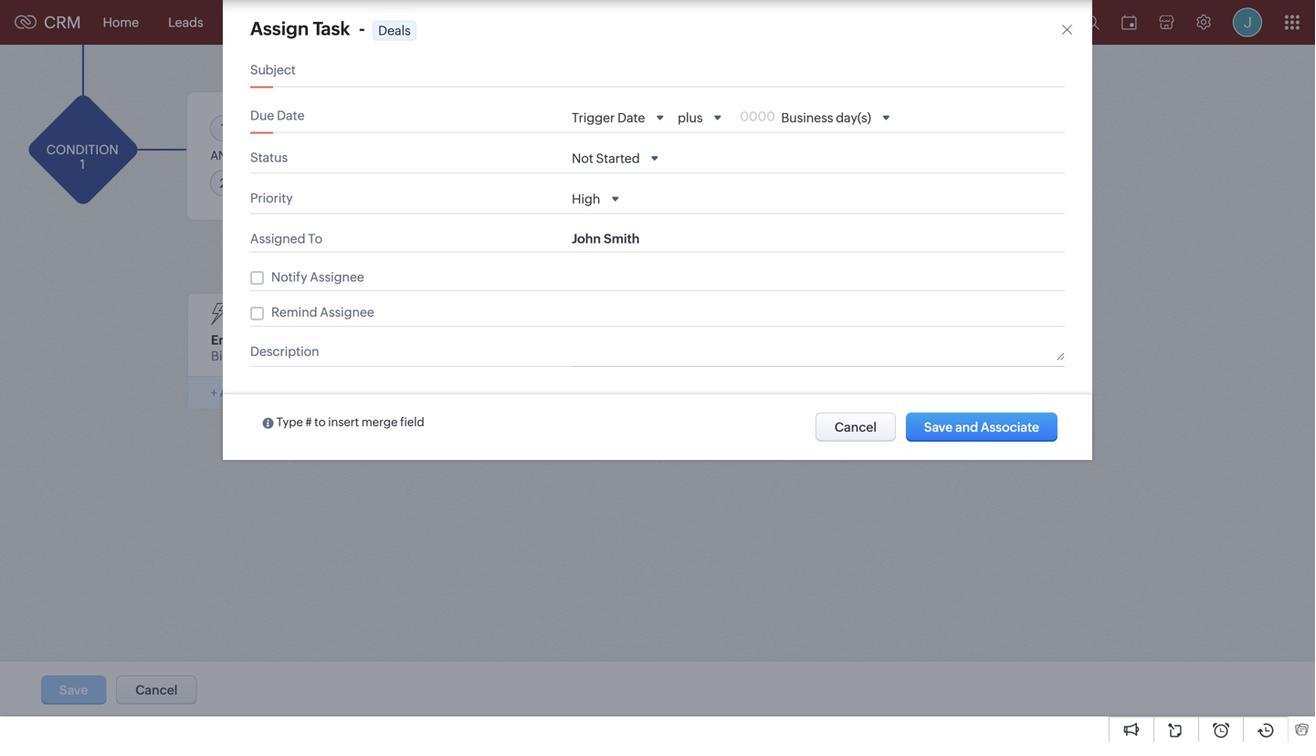 Task type: describe. For each thing, give the bounding box(es) containing it.
contacts link
[[218, 0, 301, 44]]

big
[[211, 349, 230, 363]]

Trigger Date field
[[572, 110, 668, 126]]

smith
[[604, 231, 640, 246]]

email
[[211, 333, 244, 348]]

priority
[[250, 191, 293, 205]]

plus
[[678, 111, 703, 125]]

merge
[[362, 416, 398, 429]]

profile image
[[1233, 8, 1262, 37]]

assign task link
[[250, 18, 350, 39]]

business
[[781, 111, 833, 125]]

#
[[305, 416, 312, 429]]

due
[[250, 108, 274, 123]]

type # to insert merge field
[[276, 416, 424, 429]]

assigned
[[250, 231, 305, 246]]

not
[[572, 151, 593, 166]]

not started
[[572, 151, 640, 166]]

0000 text field
[[735, 109, 781, 124]]

action
[[220, 386, 264, 400]]

cancel link
[[116, 676, 197, 705]]

status
[[250, 150, 288, 165]]

remind assignee
[[271, 305, 374, 320]]

cancel
[[135, 683, 178, 698]]

and
[[210, 149, 235, 163]]

assigned to
[[250, 231, 322, 246]]

to
[[314, 416, 326, 429]]

+
[[211, 386, 217, 400]]

remind
[[271, 305, 317, 320]]

notifications
[[247, 333, 326, 348]]

assign task
[[250, 18, 350, 39]]

date for trigger date
[[617, 111, 645, 125]]

Not Started field
[[572, 150, 663, 167]]

>=
[[302, 121, 315, 136]]

subject
[[250, 62, 296, 77]]

alert
[[262, 349, 290, 363]]

insert
[[328, 416, 359, 429]]

+ action
[[211, 386, 264, 400]]

email notifications big deal alert
[[211, 333, 326, 363]]

leads
[[168, 15, 203, 30]]

probability (%)
[[247, 176, 331, 191]]

deal
[[233, 349, 260, 363]]

to
[[308, 231, 322, 246]]

trigger date
[[572, 111, 645, 125]]

home link
[[88, 0, 154, 44]]

description
[[250, 344, 319, 359]]



Task type: vqa. For each thing, say whether or not it's contained in the screenshot.
bottommost 'Assignee'
yes



Task type: locate. For each thing, give the bounding box(es) containing it.
amount
[[247, 121, 295, 136]]

0 horizontal spatial date
[[277, 108, 305, 123]]

amount >= 1000
[[247, 121, 354, 136]]

deals
[[402, 15, 435, 30], [378, 23, 411, 38]]

john
[[572, 231, 601, 246]]

business day(s)
[[781, 111, 871, 125]]

contacts
[[233, 15, 287, 30]]

trigger
[[572, 111, 615, 125]]

big deal alert link
[[211, 348, 290, 363]]

date right due
[[277, 108, 305, 123]]

field
[[400, 416, 424, 429]]

search element
[[1073, 0, 1111, 45]]

type
[[276, 416, 303, 429]]

None text field
[[572, 344, 1065, 361]]

accounts link
[[301, 0, 388, 44]]

assignee for notify assignee
[[310, 270, 364, 284]]

calendar image
[[1121, 15, 1137, 30]]

High field
[[572, 191, 623, 208]]

assignee down notify assignee
[[320, 305, 374, 320]]

None submit
[[906, 413, 1058, 442]]

crm link
[[15, 13, 81, 32]]

high
[[572, 192, 600, 207]]

-
[[359, 18, 365, 39]]

assignee
[[310, 270, 364, 284], [320, 305, 374, 320]]

plus field
[[678, 110, 726, 126]]

1 horizontal spatial date
[[617, 111, 645, 125]]

profile element
[[1222, 0, 1273, 44]]

probability
[[247, 176, 310, 191]]

date
[[277, 108, 305, 123], [617, 111, 645, 125]]

task
[[313, 18, 350, 39]]

accounts
[[316, 15, 373, 30]]

1 vertical spatial assignee
[[320, 305, 374, 320]]

day(s)
[[836, 111, 871, 125]]

notify
[[271, 270, 307, 284]]

assignee for remind assignee
[[320, 305, 374, 320]]

john smith
[[572, 231, 640, 246]]

date right trigger
[[617, 111, 645, 125]]

assignee up remind assignee
[[310, 270, 364, 284]]

home
[[103, 15, 139, 30]]

started
[[596, 151, 640, 166]]

search image
[[1084, 15, 1100, 30]]

None button
[[815, 413, 896, 442]]

free
[[961, 9, 985, 22]]

Business day(s) field
[[781, 110, 894, 126]]

assign
[[250, 18, 309, 39]]

due date
[[250, 108, 305, 123]]

date for due date
[[277, 108, 305, 123]]

1000
[[322, 121, 354, 136]]

deals link
[[388, 0, 449, 44], [373, 20, 416, 40]]

notify assignee
[[271, 270, 364, 284]]

crm
[[44, 13, 81, 32]]

leads link
[[154, 0, 218, 44]]

(%)
[[313, 176, 331, 191]]

date inside field
[[617, 111, 645, 125]]

0 vertical spatial assignee
[[310, 270, 364, 284]]



